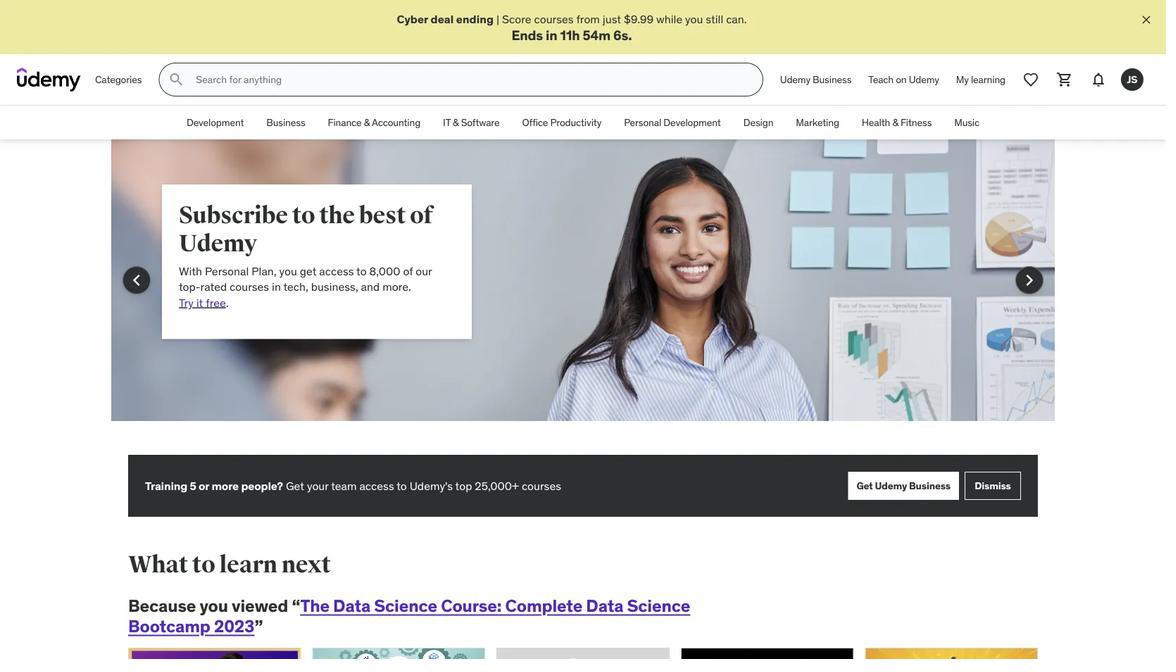 Task type: vqa. For each thing, say whether or not it's contained in the screenshot.
Fitness
yes



Task type: describe. For each thing, give the bounding box(es) containing it.
in inside subscribe to the best of udemy with personal plan, you get access to 8,000 of our top-rated courses in tech, business, and more. try it free .
[[272, 280, 281, 294]]

my learning link
[[948, 63, 1014, 97]]

Search for anything text field
[[193, 68, 746, 92]]

wishlist image
[[1022, 71, 1039, 88]]

more.
[[382, 280, 411, 294]]

free
[[206, 295, 226, 310]]

to left udemy's
[[397, 478, 407, 493]]

"
[[254, 615, 263, 637]]

25,000+
[[475, 478, 519, 493]]

top
[[455, 478, 472, 493]]

best
[[359, 201, 406, 230]]

get udemy business
[[857, 479, 951, 492]]

js
[[1127, 73, 1138, 86]]

& for software
[[453, 116, 459, 129]]

our
[[416, 264, 432, 278]]

2 development from the left
[[664, 116, 721, 129]]

you inside subscribe to the best of udemy with personal plan, you get access to 8,000 of our top-rated courses in tech, business, and more. try it free .
[[279, 264, 297, 278]]

and
[[361, 280, 380, 294]]

business link
[[255, 106, 317, 140]]

design link
[[732, 106, 785, 140]]

cyber deal ending | score courses from just $9.99 while you still can. ends in 11h 54m 5s .
[[397, 12, 747, 43]]

teach on udemy link
[[860, 63, 948, 97]]

you inside cyber deal ending | score courses from just $9.99 while you still can. ends in 11h 54m 5s .
[[685, 12, 703, 26]]

categories
[[95, 73, 142, 86]]

while
[[656, 12, 683, 26]]

training
[[145, 478, 187, 493]]

get
[[300, 264, 316, 278]]

try
[[179, 295, 194, 310]]

top-
[[179, 280, 200, 294]]

dismiss button
[[965, 472, 1021, 500]]

notifications image
[[1090, 71, 1107, 88]]

music link
[[943, 106, 991, 140]]

udemy image
[[17, 68, 81, 92]]

the data science course: complete data science bootcamp 2023
[[128, 595, 690, 637]]

ends
[[512, 26, 543, 43]]

. inside cyber deal ending | score courses from just $9.99 while you still can. ends in 11h 54m 5s .
[[628, 26, 632, 43]]

accounting
[[372, 116, 420, 129]]

1 horizontal spatial access
[[359, 478, 394, 493]]

deal
[[431, 12, 454, 26]]

udemy inside subscribe to the best of udemy with personal plan, you get access to 8,000 of our top-rated courses in tech, business, and more. try it free .
[[179, 229, 257, 258]]

it
[[196, 295, 203, 310]]

shopping cart with 0 items image
[[1056, 71, 1073, 88]]

score
[[502, 12, 531, 26]]

it & software link
[[432, 106, 511, 140]]

finance & accounting link
[[317, 106, 432, 140]]

personal inside subscribe to the best of udemy with personal plan, you get access to 8,000 of our top-rated courses in tech, business, and more. try it free .
[[205, 264, 249, 278]]

courses inside cyber deal ending | score courses from just $9.99 while you still can. ends in 11h 54m 5s .
[[534, 12, 574, 26]]

"
[[292, 595, 300, 616]]

office productivity link
[[511, 106, 613, 140]]

udemy's
[[410, 478, 453, 493]]

people?
[[241, 478, 283, 493]]

my learning
[[956, 73, 1006, 86]]

the
[[319, 201, 355, 230]]

carousel element
[[111, 140, 1055, 455]]

learn
[[219, 550, 277, 579]]

learning
[[971, 73, 1006, 86]]

& for accounting
[[364, 116, 370, 129]]

courses inside subscribe to the best of udemy with personal plan, you get access to 8,000 of our top-rated courses in tech, business, and more. try it free .
[[230, 280, 269, 294]]

because
[[128, 595, 196, 616]]

in inside cyber deal ending | score courses from just $9.99 while you still can. ends in 11h 54m 5s .
[[546, 26, 558, 43]]

1 science from the left
[[374, 595, 437, 616]]

2 science from the left
[[627, 595, 690, 616]]

office productivity
[[522, 116, 601, 129]]

on
[[896, 73, 907, 86]]

marketing
[[796, 116, 839, 129]]

with
[[179, 264, 202, 278]]

to left 'the'
[[292, 201, 315, 230]]

& for fitness
[[892, 116, 898, 129]]

1 horizontal spatial get
[[857, 479, 873, 492]]

1 data from the left
[[333, 595, 370, 616]]

ending
[[456, 12, 494, 26]]

0 horizontal spatial get
[[286, 478, 304, 493]]

2 data from the left
[[586, 595, 623, 616]]

what to learn next
[[128, 550, 331, 579]]

rated
[[200, 280, 227, 294]]

1 vertical spatial of
[[403, 264, 413, 278]]

0 horizontal spatial you
[[200, 595, 228, 616]]

complete
[[505, 595, 582, 616]]

because you viewed "
[[128, 595, 300, 616]]

|
[[496, 12, 499, 26]]

personal development
[[624, 116, 721, 129]]

udemy inside teach on udemy link
[[909, 73, 939, 86]]

still
[[706, 12, 723, 26]]

training 5 or more people? get your team access to udemy's top 25,000+ courses
[[145, 478, 561, 493]]

business inside business link
[[266, 116, 305, 129]]

finance & accounting
[[328, 116, 420, 129]]



Task type: locate. For each thing, give the bounding box(es) containing it.
2 vertical spatial business
[[909, 479, 951, 492]]

previous image
[[125, 269, 148, 292]]

science
[[374, 595, 437, 616], [627, 595, 690, 616]]

business left finance
[[266, 116, 305, 129]]

business inside udemy business 'link'
[[813, 73, 852, 86]]

1 horizontal spatial you
[[279, 264, 297, 278]]

fitness
[[901, 116, 932, 129]]

health
[[862, 116, 890, 129]]

.
[[628, 26, 632, 43], [226, 295, 229, 310]]

office
[[522, 116, 548, 129]]

0 vertical spatial access
[[319, 264, 354, 278]]

health & fitness link
[[851, 106, 943, 140]]

2 horizontal spatial business
[[909, 479, 951, 492]]

access up business,
[[319, 264, 354, 278]]

1 development from the left
[[187, 116, 244, 129]]

. down '$9.99'
[[628, 26, 632, 43]]

it & software
[[443, 116, 500, 129]]

&
[[364, 116, 370, 129], [453, 116, 459, 129], [892, 116, 898, 129]]

2 horizontal spatial &
[[892, 116, 898, 129]]

submit search image
[[168, 71, 185, 88]]

course:
[[441, 595, 502, 616]]

teach
[[868, 73, 894, 86]]

marketing link
[[785, 106, 851, 140]]

of right best
[[410, 201, 433, 230]]

udemy inside udemy business 'link'
[[780, 73, 810, 86]]

close image
[[1139, 13, 1153, 27]]

11h 54m 5s
[[560, 26, 628, 43]]

the data science course: complete data science bootcamp 2023 link
[[128, 595, 690, 637]]

udemy business
[[780, 73, 852, 86]]

0 vertical spatial you
[[685, 12, 703, 26]]

. inside subscribe to the best of udemy with personal plan, you get access to 8,000 of our top-rated courses in tech, business, and more. try it free .
[[226, 295, 229, 310]]

subscribe to the best of udemy with personal plan, you get access to 8,000 of our top-rated courses in tech, business, and more. try it free .
[[179, 201, 433, 310]]

more
[[212, 478, 239, 493]]

2 & from the left
[[453, 116, 459, 129]]

1 horizontal spatial &
[[453, 116, 459, 129]]

1 vertical spatial .
[[226, 295, 229, 310]]

0 horizontal spatial science
[[374, 595, 437, 616]]

what
[[128, 550, 188, 579]]

you up tech,
[[279, 264, 297, 278]]

business,
[[311, 280, 358, 294]]

0 vertical spatial business
[[813, 73, 852, 86]]

udemy business link
[[772, 63, 860, 97]]

try it free link
[[179, 295, 226, 310]]

your
[[307, 478, 329, 493]]

get udemy business link
[[848, 472, 959, 500]]

& right health
[[892, 116, 898, 129]]

8,000
[[369, 264, 400, 278]]

just
[[603, 12, 621, 26]]

get
[[286, 478, 304, 493], [857, 479, 873, 492]]

business left dismiss
[[909, 479, 951, 492]]

data right complete
[[586, 595, 623, 616]]

can.
[[726, 12, 747, 26]]

courses up ends
[[534, 12, 574, 26]]

business up marketing
[[813, 73, 852, 86]]

the
[[300, 595, 329, 616]]

1 vertical spatial business
[[266, 116, 305, 129]]

0 horizontal spatial access
[[319, 264, 354, 278]]

plan,
[[252, 264, 276, 278]]

of left our
[[403, 264, 413, 278]]

3 & from the left
[[892, 116, 898, 129]]

0 horizontal spatial .
[[226, 295, 229, 310]]

js link
[[1115, 63, 1149, 97]]

0 vertical spatial personal
[[624, 116, 661, 129]]

teach on udemy
[[868, 73, 939, 86]]

udemy inside get udemy business link
[[875, 479, 907, 492]]

development link
[[175, 106, 255, 140]]

to up because you viewed "
[[192, 550, 215, 579]]

to
[[292, 201, 315, 230], [356, 264, 367, 278], [397, 478, 407, 493], [192, 550, 215, 579]]

1 vertical spatial access
[[359, 478, 394, 493]]

business inside get udemy business link
[[909, 479, 951, 492]]

5
[[190, 478, 196, 493]]

categories button
[[87, 63, 150, 97]]

access inside subscribe to the best of udemy with personal plan, you get access to 8,000 of our top-rated courses in tech, business, and more. try it free .
[[319, 264, 354, 278]]

1 horizontal spatial in
[[546, 26, 558, 43]]

0 vertical spatial of
[[410, 201, 433, 230]]

1 vertical spatial you
[[279, 264, 297, 278]]

productivity
[[550, 116, 601, 129]]

you
[[685, 12, 703, 26], [279, 264, 297, 278], [200, 595, 228, 616]]

. down rated
[[226, 295, 229, 310]]

& right it
[[453, 116, 459, 129]]

0 horizontal spatial in
[[272, 280, 281, 294]]

1 horizontal spatial business
[[813, 73, 852, 86]]

1 vertical spatial courses
[[230, 280, 269, 294]]

personal up rated
[[205, 264, 249, 278]]

subscribe
[[179, 201, 288, 230]]

finance
[[328, 116, 362, 129]]

next
[[281, 550, 331, 579]]

0 vertical spatial courses
[[534, 12, 574, 26]]

1 horizontal spatial science
[[627, 595, 690, 616]]

access right team
[[359, 478, 394, 493]]

0 horizontal spatial development
[[187, 116, 244, 129]]

& right finance
[[364, 116, 370, 129]]

or
[[199, 478, 209, 493]]

courses
[[534, 12, 574, 26], [230, 280, 269, 294], [522, 478, 561, 493]]

business
[[813, 73, 852, 86], [266, 116, 305, 129], [909, 479, 951, 492]]

in right ends
[[546, 26, 558, 43]]

1 vertical spatial personal
[[205, 264, 249, 278]]

next image
[[1018, 269, 1041, 292]]

0 horizontal spatial &
[[364, 116, 370, 129]]

1 & from the left
[[364, 116, 370, 129]]

tech,
[[283, 280, 308, 294]]

2 vertical spatial courses
[[522, 478, 561, 493]]

viewed
[[232, 595, 288, 616]]

dismiss
[[975, 479, 1011, 492]]

$9.99
[[624, 12, 654, 26]]

1 horizontal spatial .
[[628, 26, 632, 43]]

personal development link
[[613, 106, 732, 140]]

2 vertical spatial you
[[200, 595, 228, 616]]

development
[[187, 116, 244, 129], [664, 116, 721, 129]]

1 vertical spatial in
[[272, 280, 281, 294]]

from
[[576, 12, 600, 26]]

team
[[331, 478, 357, 493]]

1 horizontal spatial development
[[664, 116, 721, 129]]

1 horizontal spatial personal
[[624, 116, 661, 129]]

design
[[743, 116, 773, 129]]

bootcamp
[[128, 615, 210, 637]]

personal
[[624, 116, 661, 129], [205, 264, 249, 278]]

2023
[[214, 615, 254, 637]]

access
[[319, 264, 354, 278], [359, 478, 394, 493]]

courses right 25,000+
[[522, 478, 561, 493]]

you down what to learn next
[[200, 595, 228, 616]]

of
[[410, 201, 433, 230], [403, 264, 413, 278]]

0 horizontal spatial business
[[266, 116, 305, 129]]

my
[[956, 73, 969, 86]]

0 vertical spatial in
[[546, 26, 558, 43]]

to up and
[[356, 264, 367, 278]]

in left tech,
[[272, 280, 281, 294]]

2 horizontal spatial you
[[685, 12, 703, 26]]

personal right productivity
[[624, 116, 661, 129]]

1 horizontal spatial data
[[586, 595, 623, 616]]

health & fitness
[[862, 116, 932, 129]]

data right the
[[333, 595, 370, 616]]

cyber
[[397, 12, 428, 26]]

courses down plan,
[[230, 280, 269, 294]]

0 vertical spatial .
[[628, 26, 632, 43]]

music
[[954, 116, 980, 129]]

it
[[443, 116, 451, 129]]

0 horizontal spatial personal
[[205, 264, 249, 278]]

you left the still
[[685, 12, 703, 26]]

0 horizontal spatial data
[[333, 595, 370, 616]]

data
[[333, 595, 370, 616], [586, 595, 623, 616]]

software
[[461, 116, 500, 129]]



